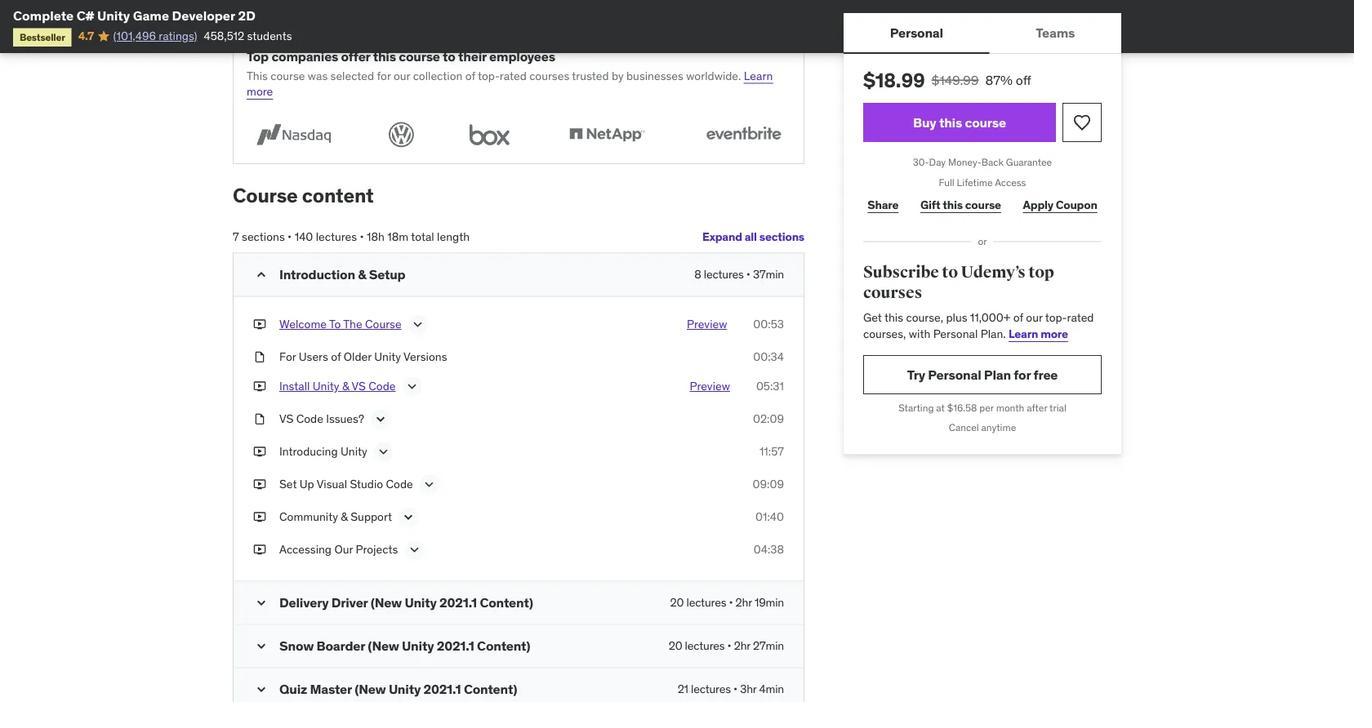 Task type: describe. For each thing, give the bounding box(es) containing it.
teams
[[1036, 24, 1075, 41]]

11:57
[[759, 444, 784, 459]]

back
[[982, 156, 1004, 168]]

apply coupon button
[[1019, 189, 1102, 222]]

at
[[936, 401, 945, 414]]

welcome
[[279, 317, 327, 332]]

$149.99
[[932, 71, 979, 88]]

20 lectures • 2hr 27min
[[669, 639, 784, 653]]

• for quiz master (new unity 2021.1 content)
[[733, 682, 738, 697]]

expand all sections
[[702, 229, 805, 244]]

0 horizontal spatial to
[[443, 48, 455, 65]]

apply
[[1023, 198, 1054, 213]]

0 horizontal spatial courses
[[529, 68, 569, 83]]

& for setup
[[358, 266, 366, 283]]

unity down delivery driver (new unity 2021.1 content) at the bottom of page
[[402, 637, 434, 654]]

09:09
[[753, 477, 784, 492]]

(101,496
[[113, 29, 156, 43]]

top
[[1029, 262, 1054, 282]]

140
[[295, 229, 313, 244]]

introduction & setup
[[279, 266, 406, 283]]

driver
[[331, 594, 368, 611]]

2021.1 for delivery driver (new unity 2021.1 content)
[[439, 594, 477, 611]]

0 vertical spatial course
[[233, 183, 298, 207]]

small image for snow
[[253, 638, 270, 655]]

the
[[343, 317, 362, 332]]

after
[[1027, 401, 1047, 414]]

businesses
[[626, 68, 683, 83]]

27min
[[753, 639, 784, 653]]

02:09
[[753, 412, 784, 426]]

$18.99
[[863, 68, 925, 92]]

05:31
[[756, 379, 784, 394]]

2021.1 for snow boarder (new unity 2021.1 content)
[[437, 637, 474, 654]]

7 sections • 140 lectures • 18h 18m total length
[[233, 229, 470, 244]]

learn for top companies offer this course to their employees
[[744, 68, 773, 83]]

boarder
[[316, 637, 365, 654]]

support
[[351, 510, 392, 524]]

this course was selected for our collection of top-rated courses trusted by businesses worldwide.
[[247, 68, 741, 83]]

xsmall image for accessing
[[253, 542, 266, 558]]

this for gift
[[943, 198, 963, 213]]

0 horizontal spatial rated
[[500, 68, 527, 83]]

vs inside button
[[352, 379, 366, 394]]

issues?
[[326, 412, 364, 426]]

selected
[[330, 68, 374, 83]]

00:34
[[753, 350, 784, 364]]

of inside get this course, plus 11,000+ of our top-rated courses, with personal plan.
[[1013, 311, 1023, 325]]

this right the 'offer'
[[373, 48, 396, 65]]

content) for snow boarder (new unity 2021.1 content)
[[477, 637, 530, 654]]

show lecture description image for set up visual studio code
[[421, 476, 438, 493]]

0 horizontal spatial our
[[394, 68, 410, 83]]

c#
[[77, 7, 94, 24]]

introducing
[[279, 444, 338, 459]]

personal inside personal button
[[890, 24, 943, 41]]

set
[[279, 477, 297, 492]]

introduction
[[279, 266, 355, 283]]

try personal plan for free
[[907, 366, 1058, 383]]

studio
[[350, 477, 383, 492]]

try
[[907, 366, 925, 383]]

expand all sections button
[[702, 220, 805, 253]]

unity down snow boarder (new unity 2021.1 content)
[[389, 681, 421, 697]]

visual
[[317, 477, 347, 492]]

0 vertical spatial top-
[[478, 68, 500, 83]]

1 xsmall image from the top
[[253, 317, 266, 333]]

trial
[[1050, 401, 1067, 414]]

wishlist image
[[1072, 113, 1092, 132]]

8 lectures • 37min
[[695, 267, 784, 282]]

458,512
[[204, 29, 244, 43]]

20 lectures • 2hr 19min
[[670, 595, 784, 610]]

setup
[[369, 266, 406, 283]]

21 lectures • 3hr 4min
[[678, 682, 784, 697]]

18h 18m
[[367, 229, 409, 244]]

eventbrite image
[[697, 119, 791, 150]]

$16.58
[[947, 401, 977, 414]]

delivery driver (new unity 2021.1 content)
[[279, 594, 533, 611]]

box image
[[462, 119, 517, 150]]

show lecture description image for 04:38
[[406, 542, 423, 558]]

personal inside get this course, plus 11,000+ of our top-rated courses, with personal plan.
[[933, 327, 978, 341]]

21
[[678, 682, 688, 697]]

snow
[[279, 637, 314, 654]]

for
[[279, 350, 296, 364]]

personal button
[[844, 13, 990, 52]]

3hr
[[740, 682, 757, 697]]

students
[[247, 29, 292, 43]]

& inside button
[[342, 379, 349, 394]]

starting at $16.58 per month after trial cancel anytime
[[899, 401, 1067, 434]]

preview for 05:31
[[690, 379, 730, 394]]

community & support
[[279, 510, 392, 524]]

gift this course link
[[916, 189, 1006, 222]]

plus
[[946, 311, 967, 325]]

learn more link for subscribe to udemy's top courses
[[1009, 327, 1068, 341]]

1 vertical spatial vs
[[279, 412, 293, 426]]

show lecture description image for introducing unity
[[376, 444, 392, 460]]

1 horizontal spatial of
[[465, 68, 475, 83]]

11,000+
[[970, 311, 1011, 325]]

xsmall image for vs
[[253, 411, 266, 427]]

welcome to the course
[[279, 317, 402, 332]]

unity right c#
[[97, 7, 130, 24]]

quiz master (new unity 2021.1 content)
[[279, 681, 517, 697]]

sections inside expand all sections dropdown button
[[759, 229, 805, 244]]

8
[[695, 267, 701, 282]]

course inside button
[[965, 114, 1006, 131]]

set up visual studio code
[[279, 477, 413, 492]]

subscribe to udemy's top courses
[[863, 262, 1054, 303]]

small image for delivery
[[253, 595, 270, 611]]

2d
[[238, 7, 256, 24]]

more for subscribe to udemy's top courses
[[1041, 327, 1068, 341]]

welcome to the course button
[[279, 317, 402, 336]]

code for install unity & vs code
[[369, 379, 396, 394]]

share
[[868, 198, 899, 213]]

1 horizontal spatial for
[[1014, 366, 1031, 383]]

gift
[[920, 198, 940, 213]]

preview for 00:53
[[687, 317, 727, 332]]

accessing our projects
[[279, 542, 398, 557]]

complete
[[13, 7, 74, 24]]

tab list containing personal
[[844, 13, 1121, 54]]



Task type: vqa. For each thing, say whether or not it's contained in the screenshot.
LECTURES
yes



Task type: locate. For each thing, give the bounding box(es) containing it.
1 horizontal spatial learn more link
[[1009, 327, 1068, 341]]

show lecture description image for vs code issues?
[[372, 411, 389, 427]]

lectures up 20 lectures • 2hr 27min
[[686, 595, 726, 610]]

2 vertical spatial (new
[[355, 681, 386, 697]]

learn more for top companies offer this course to their employees
[[247, 68, 773, 99]]

course
[[233, 183, 298, 207], [365, 317, 402, 332]]

1 horizontal spatial rated
[[1067, 311, 1094, 325]]

netapp image
[[560, 119, 654, 150]]

0 vertical spatial 20
[[670, 595, 684, 610]]

0 horizontal spatial vs
[[279, 412, 293, 426]]

with
[[909, 327, 931, 341]]

4 xsmall image from the top
[[253, 476, 266, 492]]

• left the 27min
[[727, 639, 731, 653]]

volkswagen image
[[383, 119, 419, 150]]

0 horizontal spatial top-
[[478, 68, 500, 83]]

xsmall image left community
[[253, 509, 266, 525]]

2 vertical spatial content)
[[464, 681, 517, 697]]

0 horizontal spatial learn
[[744, 68, 773, 83]]

4.7
[[78, 29, 94, 43]]

code
[[369, 379, 396, 394], [296, 412, 323, 426], [386, 477, 413, 492]]

to up collection
[[443, 48, 455, 65]]

show lecture description image up studio
[[376, 444, 392, 460]]

learn more link up free
[[1009, 327, 1068, 341]]

1 horizontal spatial learn more
[[1009, 327, 1068, 341]]

xsmall image for set
[[253, 476, 266, 492]]

more for top companies offer this course to their employees
[[247, 84, 273, 99]]

top- inside get this course, plus 11,000+ of our top-rated courses, with personal plan.
[[1045, 311, 1067, 325]]

1 vertical spatial small image
[[253, 638, 270, 655]]

• for delivery driver (new unity 2021.1 content)
[[729, 595, 733, 610]]

to left 'udemy's'
[[942, 262, 958, 282]]

20 for snow boarder (new unity 2021.1 content)
[[669, 639, 682, 653]]

(101,496 ratings)
[[113, 29, 197, 43]]

content) for quiz master (new unity 2021.1 content)
[[464, 681, 517, 697]]

of
[[465, 68, 475, 83], [1013, 311, 1023, 325], [331, 350, 341, 364]]

install unity & vs code button
[[279, 378, 396, 398]]

tab list
[[844, 13, 1121, 54]]

1 vertical spatial courses
[[863, 283, 922, 303]]

of down their
[[465, 68, 475, 83]]

• left the 140
[[288, 229, 292, 244]]

vs
[[352, 379, 366, 394], [279, 412, 293, 426]]

lectures for delivery driver (new unity 2021.1 content)
[[686, 595, 726, 610]]

lectures right 8
[[704, 267, 744, 282]]

xsmall image left welcome
[[253, 317, 266, 333]]

2 vertical spatial code
[[386, 477, 413, 492]]

small image left delivery
[[253, 595, 270, 611]]

rated inside get this course, plus 11,000+ of our top-rated courses, with personal plan.
[[1067, 311, 1094, 325]]

learn more
[[247, 68, 773, 99], [1009, 327, 1068, 341]]

87%
[[985, 71, 1013, 88]]

1 vertical spatial for
[[1014, 366, 1031, 383]]

xsmall image for introducing
[[253, 444, 266, 460]]

0 horizontal spatial of
[[331, 350, 341, 364]]

2 xsmall image from the top
[[253, 378, 266, 394]]

1 vertical spatial show lecture description image
[[406, 542, 423, 558]]

0 vertical spatial (new
[[371, 594, 402, 611]]

our right the 11,000+
[[1026, 311, 1043, 325]]

collection
[[413, 68, 463, 83]]

1 vertical spatial top-
[[1045, 311, 1067, 325]]

1 vertical spatial more
[[1041, 327, 1068, 341]]

plan.
[[981, 327, 1006, 341]]

0 vertical spatial &
[[358, 266, 366, 283]]

1 horizontal spatial course
[[365, 317, 402, 332]]

0 vertical spatial courses
[[529, 68, 569, 83]]

20 up 20 lectures • 2hr 27min
[[670, 595, 684, 610]]

$18.99 $149.99 87% off
[[863, 68, 1031, 92]]

versions
[[404, 350, 447, 364]]

this for get
[[885, 311, 903, 325]]

lectures for quiz master (new unity 2021.1 content)
[[691, 682, 731, 697]]

• left 37min
[[746, 267, 750, 282]]

2 vertical spatial 2021.1
[[423, 681, 461, 697]]

2021.1 up snow boarder (new unity 2021.1 content)
[[439, 594, 477, 611]]

xsmall image left the introducing on the bottom left of page
[[253, 444, 266, 460]]

xsmall image for community
[[253, 509, 266, 525]]

access
[[995, 176, 1026, 189]]

personal up $18.99
[[890, 24, 943, 41]]

0 vertical spatial small image
[[253, 595, 270, 611]]

lectures
[[316, 229, 357, 244], [704, 267, 744, 282], [686, 595, 726, 610], [685, 639, 725, 653], [691, 682, 731, 697]]

1 horizontal spatial to
[[942, 262, 958, 282]]

of right the 11,000+
[[1013, 311, 1023, 325]]

for users of older unity versions
[[279, 350, 447, 364]]

course inside button
[[365, 317, 402, 332]]

unity inside install unity & vs code button
[[313, 379, 339, 394]]

458,512 students
[[204, 29, 292, 43]]

courses
[[529, 68, 569, 83], [863, 283, 922, 303]]

show lecture description image right support on the left of page
[[400, 509, 417, 525]]

course up collection
[[399, 48, 440, 65]]

0 vertical spatial code
[[369, 379, 396, 394]]

learn more link for top companies offer this course to their employees
[[247, 68, 773, 99]]

show lecture description image up the versions
[[410, 317, 426, 333]]

0 horizontal spatial more
[[247, 84, 273, 99]]

0 vertical spatial personal
[[890, 24, 943, 41]]

small image
[[253, 267, 270, 283]]

xsmall image left vs code issues? at the bottom of page
[[253, 411, 266, 427]]

5 xsmall image from the top
[[253, 542, 266, 558]]

was
[[308, 68, 328, 83]]

gift this course
[[920, 198, 1001, 213]]

0 vertical spatial 2hr
[[736, 595, 752, 610]]

1 horizontal spatial vs
[[352, 379, 366, 394]]

day
[[929, 156, 946, 168]]

their
[[458, 48, 487, 65]]

1 vertical spatial learn
[[1009, 327, 1038, 341]]

0 vertical spatial content)
[[480, 594, 533, 611]]

lectures right the 140
[[316, 229, 357, 244]]

course down lifetime
[[965, 198, 1001, 213]]

code down for users of older unity versions
[[369, 379, 396, 394]]

buy
[[913, 114, 936, 131]]

2hr for snow boarder (new unity 2021.1 content)
[[734, 639, 750, 653]]

& down older
[[342, 379, 349, 394]]

1 horizontal spatial our
[[1026, 311, 1043, 325]]

1 horizontal spatial more
[[1041, 327, 1068, 341]]

2hr left the 27min
[[734, 639, 750, 653]]

small image for quiz
[[253, 681, 270, 698]]

2021.1 down delivery driver (new unity 2021.1 content) at the bottom of page
[[437, 637, 474, 654]]

learn
[[744, 68, 773, 83], [1009, 327, 1038, 341]]

nasdaq image
[[247, 119, 341, 150]]

0 vertical spatial learn more
[[247, 68, 773, 99]]

20 up 21
[[669, 639, 682, 653]]

1 vertical spatial our
[[1026, 311, 1043, 325]]

37min
[[753, 267, 784, 282]]

2 vertical spatial &
[[341, 510, 348, 524]]

• left 3hr at the bottom
[[733, 682, 738, 697]]

learn more link
[[247, 68, 773, 99], [1009, 327, 1068, 341]]

3 xsmall image from the top
[[253, 444, 266, 460]]

top- down top
[[1045, 311, 1067, 325]]

show lecture description image
[[410, 317, 426, 333], [406, 542, 423, 558]]

4min
[[759, 682, 784, 697]]

content) for delivery driver (new unity 2021.1 content)
[[480, 594, 533, 611]]

& for support
[[341, 510, 348, 524]]

1 vertical spatial xsmall image
[[253, 411, 266, 427]]

this right the buy
[[939, 114, 962, 131]]

learn more up free
[[1009, 327, 1068, 341]]

show lecture description image for preview
[[410, 317, 426, 333]]

older
[[344, 350, 372, 364]]

learn more down the employees
[[247, 68, 773, 99]]

xsmall image left accessing
[[253, 542, 266, 558]]

1 vertical spatial course
[[365, 317, 402, 332]]

2 vertical spatial of
[[331, 350, 341, 364]]

1 horizontal spatial top-
[[1045, 311, 1067, 325]]

0 vertical spatial more
[[247, 84, 273, 99]]

or
[[978, 235, 987, 248]]

our
[[394, 68, 410, 83], [1026, 311, 1043, 325]]

expand
[[702, 229, 742, 244]]

1 small image from the top
[[253, 595, 270, 611]]

this for buy
[[939, 114, 962, 131]]

delivery
[[279, 594, 329, 611]]

3 small image from the top
[[253, 681, 270, 698]]

code right studio
[[386, 477, 413, 492]]

of left older
[[331, 350, 341, 364]]

2hr left 19min
[[736, 595, 752, 610]]

0 horizontal spatial learn more
[[247, 68, 773, 99]]

course content
[[233, 183, 374, 207]]

complete c# unity game developer 2d
[[13, 7, 256, 24]]

learn for subscribe to udemy's top courses
[[1009, 327, 1038, 341]]

to inside subscribe to udemy's top courses
[[942, 262, 958, 282]]

04:38
[[754, 542, 784, 557]]

0 vertical spatial xsmall image
[[253, 349, 266, 365]]

preview left 05:31
[[690, 379, 730, 394]]

2 small image from the top
[[253, 638, 270, 655]]

introducing unity
[[279, 444, 367, 459]]

0 vertical spatial learn more link
[[247, 68, 773, 99]]

0 vertical spatial rated
[[500, 68, 527, 83]]

lectures for introduction & setup
[[704, 267, 744, 282]]

vs down install
[[279, 412, 293, 426]]

1 vertical spatial &
[[342, 379, 349, 394]]

3 xsmall image from the top
[[253, 509, 266, 525]]

00:53
[[753, 317, 784, 332]]

offer
[[341, 48, 370, 65]]

0 vertical spatial learn
[[744, 68, 773, 83]]

2hr for delivery driver (new unity 2021.1 content)
[[736, 595, 752, 610]]

lectures right 21
[[691, 682, 731, 697]]

show lecture description image right issues?
[[372, 411, 389, 427]]

2 vertical spatial personal
[[928, 366, 981, 383]]

1 horizontal spatial courses
[[863, 283, 922, 303]]

1 vertical spatial rated
[[1067, 311, 1094, 325]]

lectures up 21
[[685, 639, 725, 653]]

quiz
[[279, 681, 307, 697]]

learn right plan.
[[1009, 327, 1038, 341]]

• for snow boarder (new unity 2021.1 content)
[[727, 639, 731, 653]]

(new right the master
[[355, 681, 386, 697]]

show lecture description image right projects
[[406, 542, 423, 558]]

0 horizontal spatial sections
[[242, 229, 285, 244]]

& left setup
[[358, 266, 366, 283]]

ratings)
[[159, 29, 197, 43]]

(new
[[371, 594, 402, 611], [368, 637, 399, 654], [355, 681, 386, 697]]

buy this course
[[913, 114, 1006, 131]]

0 horizontal spatial learn more link
[[247, 68, 773, 99]]

2 xsmall image from the top
[[253, 411, 266, 427]]

to
[[443, 48, 455, 65], [942, 262, 958, 282]]

unity up snow boarder (new unity 2021.1 content)
[[405, 594, 437, 611]]

1 vertical spatial personal
[[933, 327, 978, 341]]

•
[[288, 229, 292, 244], [360, 229, 364, 244], [746, 267, 750, 282], [729, 595, 733, 610], [727, 639, 731, 653], [733, 682, 738, 697]]

this inside get this course, plus 11,000+ of our top-rated courses, with personal plan.
[[885, 311, 903, 325]]

course up '7'
[[233, 183, 298, 207]]

apply coupon
[[1023, 198, 1097, 213]]

xsmall image left set on the left of page
[[253, 476, 266, 492]]

anytime
[[981, 422, 1016, 434]]

1 vertical spatial learn more link
[[1009, 327, 1068, 341]]

worldwide.
[[686, 68, 741, 83]]

xsmall image left for
[[253, 349, 266, 365]]

this up courses,
[[885, 311, 903, 325]]

employees
[[489, 48, 555, 65]]

lifetime
[[957, 176, 993, 189]]

(new right boarder at the bottom of page
[[368, 637, 399, 654]]

full
[[939, 176, 955, 189]]

code inside button
[[369, 379, 396, 394]]

show lecture description image for community & support
[[400, 509, 417, 525]]

this inside button
[[939, 114, 962, 131]]

show lecture description image
[[404, 378, 420, 395], [372, 411, 389, 427], [376, 444, 392, 460], [421, 476, 438, 493], [400, 509, 417, 525]]

1 vertical spatial learn more
[[1009, 327, 1068, 341]]

code for set up visual studio code
[[386, 477, 413, 492]]

• left 19min
[[729, 595, 733, 610]]

community
[[279, 510, 338, 524]]

0 vertical spatial to
[[443, 48, 455, 65]]

1 xsmall image from the top
[[253, 349, 266, 365]]

(new for driver
[[371, 594, 402, 611]]

0 vertical spatial show lecture description image
[[410, 317, 426, 333]]

& left support on the left of page
[[341, 510, 348, 524]]

show lecture description image right studio
[[421, 476, 438, 493]]

course down companies
[[271, 68, 305, 83]]

1 horizontal spatial sections
[[759, 229, 805, 244]]

this right gift
[[943, 198, 963, 213]]

show lecture description image down the versions
[[404, 378, 420, 395]]

our down top companies offer this course to their employees
[[394, 68, 410, 83]]

preview down 8
[[687, 317, 727, 332]]

1 vertical spatial content)
[[477, 637, 530, 654]]

1 vertical spatial to
[[942, 262, 958, 282]]

learn more link down the employees
[[247, 68, 773, 99]]

personal up $16.58
[[928, 366, 981, 383]]

by
[[612, 68, 624, 83]]

2hr
[[736, 595, 752, 610], [734, 639, 750, 653]]

0 vertical spatial our
[[394, 68, 410, 83]]

1 vertical spatial (new
[[368, 637, 399, 654]]

2021.1 for quiz master (new unity 2021.1 content)
[[423, 681, 461, 697]]

01:40
[[756, 510, 784, 524]]

free
[[1034, 366, 1058, 383]]

0 vertical spatial of
[[465, 68, 475, 83]]

try personal plan for free link
[[863, 355, 1102, 394]]

for left free
[[1014, 366, 1031, 383]]

small image left quiz
[[253, 681, 270, 698]]

(new right driver
[[371, 594, 402, 611]]

personal inside try personal plan for free link
[[928, 366, 981, 383]]

30-day money-back guarantee full lifetime access
[[913, 156, 1052, 189]]

1 vertical spatial 2021.1
[[437, 637, 474, 654]]

(new for master
[[355, 681, 386, 697]]

2021.1 down snow boarder (new unity 2021.1 content)
[[423, 681, 461, 697]]

sections right all
[[759, 229, 805, 244]]

course up back
[[965, 114, 1006, 131]]

1 vertical spatial preview
[[690, 379, 730, 394]]

20
[[670, 595, 684, 610], [669, 639, 682, 653]]

lectures for snow boarder (new unity 2021.1 content)
[[685, 639, 725, 653]]

1 sections from the left
[[759, 229, 805, 244]]

rated
[[500, 68, 527, 83], [1067, 311, 1094, 325]]

unity up set up visual studio code
[[341, 444, 367, 459]]

1 vertical spatial 2hr
[[734, 639, 750, 653]]

• for introduction & setup
[[746, 267, 750, 282]]

total
[[411, 229, 434, 244]]

share button
[[863, 189, 903, 222]]

0 vertical spatial vs
[[352, 379, 366, 394]]

get this course, plus 11,000+ of our top-rated courses, with personal plan.
[[863, 311, 1094, 341]]

learn more for subscribe to udemy's top courses
[[1009, 327, 1068, 341]]

more down the this
[[247, 84, 273, 99]]

1 horizontal spatial learn
[[1009, 327, 1038, 341]]

0 vertical spatial preview
[[687, 317, 727, 332]]

1 vertical spatial 20
[[669, 639, 682, 653]]

small image
[[253, 595, 270, 611], [253, 638, 270, 655], [253, 681, 270, 698]]

install
[[279, 379, 310, 394]]

xsmall image
[[253, 317, 266, 333], [253, 378, 266, 394], [253, 444, 266, 460], [253, 476, 266, 492], [253, 542, 266, 558]]

0 vertical spatial for
[[377, 68, 391, 83]]

learn right worldwide.
[[744, 68, 773, 83]]

bestseller
[[20, 31, 65, 43]]

udemy's
[[961, 262, 1026, 282]]

for down top companies offer this course to their employees
[[377, 68, 391, 83]]

xsmall image
[[253, 349, 266, 365], [253, 411, 266, 427], [253, 509, 266, 525]]

vs code issues?
[[279, 412, 364, 426]]

vs down older
[[352, 379, 366, 394]]

0 vertical spatial 2021.1
[[439, 594, 477, 611]]

xsmall image left install
[[253, 378, 266, 394]]

all
[[745, 229, 757, 244]]

more up free
[[1041, 327, 1068, 341]]

our inside get this course, plus 11,000+ of our top-rated courses, with personal plan.
[[1026, 311, 1043, 325]]

unity right install
[[313, 379, 339, 394]]

courses,
[[863, 327, 906, 341]]

top- down their
[[478, 68, 500, 83]]

courses inside subscribe to udemy's top courses
[[863, 283, 922, 303]]

2 vertical spatial small image
[[253, 681, 270, 698]]

2 sections from the left
[[242, 229, 285, 244]]

0 horizontal spatial course
[[233, 183, 298, 207]]

7
[[233, 229, 239, 244]]

developer
[[172, 7, 235, 24]]

(new for boarder
[[368, 637, 399, 654]]

19min
[[755, 595, 784, 610]]

this
[[247, 68, 268, 83]]

• left 18h 18m
[[360, 229, 364, 244]]

1 vertical spatial of
[[1013, 311, 1023, 325]]

2 horizontal spatial of
[[1013, 311, 1023, 325]]

unity right older
[[374, 350, 401, 364]]

2 vertical spatial xsmall image
[[253, 509, 266, 525]]

courses down 'subscribe' on the right top of the page
[[863, 283, 922, 303]]

small image left the snow
[[253, 638, 270, 655]]

code up the introducing on the bottom left of page
[[296, 412, 323, 426]]

course right "the"
[[365, 317, 402, 332]]

personal down plus
[[933, 327, 978, 341]]

20 for delivery driver (new unity 2021.1 content)
[[670, 595, 684, 610]]

course
[[399, 48, 440, 65], [271, 68, 305, 83], [965, 114, 1006, 131], [965, 198, 1001, 213]]

1 vertical spatial code
[[296, 412, 323, 426]]

sections right '7'
[[242, 229, 285, 244]]

content
[[302, 183, 374, 207]]

0 horizontal spatial for
[[377, 68, 391, 83]]

per
[[980, 401, 994, 414]]

to
[[329, 317, 341, 332]]

plan
[[984, 366, 1011, 383]]

courses down the employees
[[529, 68, 569, 83]]



